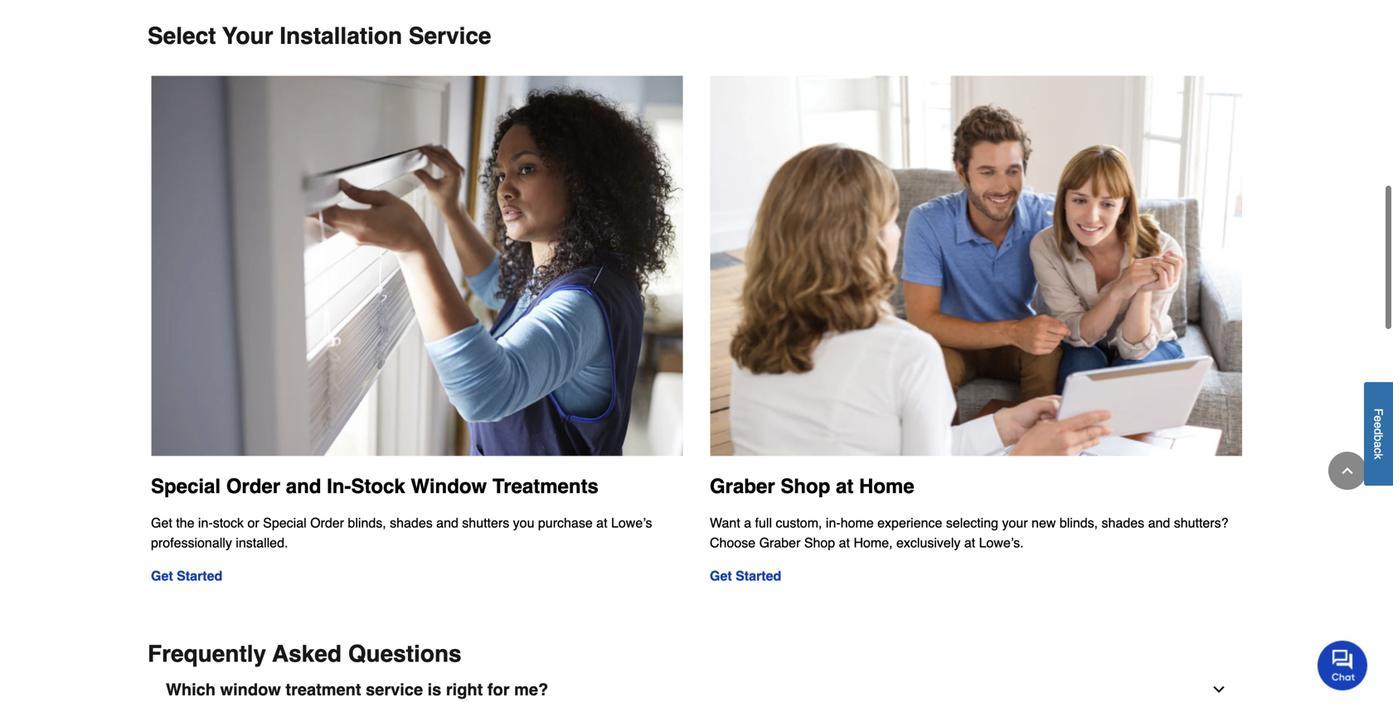 Task type: describe. For each thing, give the bounding box(es) containing it.
1 e from the top
[[1372, 416, 1386, 422]]

window
[[411, 475, 487, 498]]

stock
[[213, 516, 244, 531]]

graber inside the want a full custom, in-home experience selecting your new blinds, shades and shutters? choose graber shop at home, exclusively at lowe's.
[[759, 536, 801, 551]]

blinds, inside the want a full custom, in-home experience selecting your new blinds, shades and shutters? choose graber shop at home, exclusively at lowe's.
[[1060, 516, 1098, 531]]

chevron up image
[[1340, 463, 1356, 479]]

new
[[1032, 516, 1056, 531]]

purchase
[[538, 516, 593, 531]]

shades inside the want a full custom, in-home experience selecting your new blinds, shades and shutters? choose graber shop at home, exclusively at lowe's.
[[1102, 516, 1145, 531]]

home,
[[854, 536, 893, 551]]

special order and in-stock window treatments
[[151, 475, 599, 498]]

get started link for graber
[[710, 569, 782, 584]]

started for special
[[177, 569, 222, 584]]

at down home at the right bottom of page
[[839, 536, 850, 551]]

get for graber shop at home
[[710, 569, 732, 584]]

get started for special
[[151, 569, 222, 584]]

your
[[222, 23, 273, 49]]

0 vertical spatial graber
[[710, 475, 775, 498]]

0 horizontal spatial order
[[226, 475, 280, 498]]

home
[[841, 516, 874, 531]]

treatments
[[493, 475, 599, 498]]

at inside get the in-stock or special order blinds, shades and shutters you purchase at lowe's professionally installed.
[[597, 516, 608, 531]]

a inside button
[[1372, 442, 1386, 448]]

custom,
[[776, 516, 822, 531]]

chevron down image
[[1211, 682, 1228, 699]]

lowe's
[[611, 516, 652, 531]]

shutters?
[[1174, 516, 1229, 531]]

a inside the want a full custom, in-home experience selecting your new blinds, shades and shutters? choose graber shop at home, exclusively at lowe's.
[[744, 516, 752, 531]]

b
[[1372, 435, 1386, 442]]

questions
[[348, 641, 462, 668]]

scroll to top element
[[1329, 452, 1367, 490]]

0 horizontal spatial and
[[286, 475, 321, 498]]

which window treatment service is right for me?
[[166, 681, 548, 700]]

professionally
[[151, 536, 232, 551]]

k
[[1372, 454, 1386, 460]]

service
[[409, 23, 491, 49]]

me?
[[514, 681, 548, 700]]

special inside get the in-stock or special order blinds, shades and shutters you purchase at lowe's professionally installed.
[[263, 516, 307, 531]]

frequently
[[148, 641, 266, 668]]

shutters
[[462, 516, 509, 531]]

experience
[[878, 516, 943, 531]]

lowe's.
[[979, 536, 1024, 551]]

you
[[513, 516, 535, 531]]

in- inside the want a full custom, in-home experience selecting your new blinds, shades and shutters? choose graber shop at home, exclusively at lowe's.
[[826, 516, 841, 531]]

right
[[446, 681, 483, 700]]

and inside the want a full custom, in-home experience selecting your new blinds, shades and shutters? choose graber shop at home, exclusively at lowe's.
[[1148, 516, 1171, 531]]

treatment
[[286, 681, 361, 700]]

full
[[755, 516, 772, 531]]

service
[[366, 681, 423, 700]]

shades inside get the in-stock or special order blinds, shades and shutters you purchase at lowe's professionally installed.
[[390, 516, 433, 531]]

which
[[166, 681, 216, 700]]



Task type: vqa. For each thing, say whether or not it's contained in the screenshot.
Support,
no



Task type: locate. For each thing, give the bounding box(es) containing it.
e up d
[[1372, 416, 1386, 422]]

window
[[220, 681, 281, 700]]

get started link down choose at bottom right
[[710, 569, 782, 584]]

and down window
[[436, 516, 459, 531]]

blinds, down special order and in-stock window treatments
[[348, 516, 386, 531]]

2 get started link from the left
[[710, 569, 782, 584]]

in- right the custom,
[[826, 516, 841, 531]]

in-
[[327, 475, 351, 498]]

exclusively
[[897, 536, 961, 551]]

shop
[[781, 475, 831, 498], [804, 536, 835, 551]]

get for special order and in-stock window treatments
[[151, 569, 173, 584]]

0 horizontal spatial special
[[151, 475, 221, 498]]

installation
[[280, 23, 402, 49]]

order up or
[[226, 475, 280, 498]]

get
[[151, 516, 172, 531], [151, 569, 173, 584], [710, 569, 732, 584]]

0 horizontal spatial in-
[[198, 516, 213, 531]]

shades left the shutters?
[[1102, 516, 1145, 531]]

and inside get the in-stock or special order blinds, shades and shutters you purchase at lowe's professionally installed.
[[436, 516, 459, 531]]

get down choose at bottom right
[[710, 569, 732, 584]]

0 vertical spatial special
[[151, 475, 221, 498]]

installed.
[[236, 536, 288, 551]]

want a full custom, in-home experience selecting your new blinds, shades and shutters? choose graber shop at home, exclusively at lowe's.
[[710, 516, 1229, 551]]

at down "selecting"
[[964, 536, 976, 551]]

shades
[[390, 516, 433, 531], [1102, 516, 1145, 531]]

shades down stock
[[390, 516, 433, 531]]

get started down the 'professionally'
[[151, 569, 222, 584]]

in-
[[198, 516, 213, 531], [826, 516, 841, 531]]

0 vertical spatial order
[[226, 475, 280, 498]]

1 blinds, from the left
[[348, 516, 386, 531]]

0 vertical spatial shop
[[781, 475, 831, 498]]

1 horizontal spatial order
[[310, 516, 344, 531]]

2 horizontal spatial and
[[1148, 516, 1171, 531]]

shop up the custom,
[[781, 475, 831, 498]]

2 in- from the left
[[826, 516, 841, 531]]

at
[[836, 475, 854, 498], [597, 516, 608, 531], [839, 536, 850, 551], [964, 536, 976, 551]]

in- right the
[[198, 516, 213, 531]]

0 horizontal spatial a
[[744, 516, 752, 531]]

blinds, inside get the in-stock or special order blinds, shades and shutters you purchase at lowe's professionally installed.
[[348, 516, 386, 531]]

1 vertical spatial shop
[[804, 536, 835, 551]]

select
[[148, 23, 216, 49]]

blinds, right new at right
[[1060, 516, 1098, 531]]

1 horizontal spatial a
[[1372, 442, 1386, 448]]

1 horizontal spatial blinds,
[[1060, 516, 1098, 531]]

0 horizontal spatial shades
[[390, 516, 433, 531]]

2 blinds, from the left
[[1060, 516, 1098, 531]]

shop down the custom,
[[804, 536, 835, 551]]

1 horizontal spatial and
[[436, 516, 459, 531]]

special up the
[[151, 475, 221, 498]]

d
[[1372, 429, 1386, 435]]

get started link
[[151, 569, 222, 584], [710, 569, 782, 584]]

get the in-stock or special order blinds, shades and shutters you purchase at lowe's professionally installed.
[[151, 516, 652, 551]]

selecting
[[946, 516, 999, 531]]

get started for graber
[[710, 569, 782, 584]]

e
[[1372, 416, 1386, 422], [1372, 422, 1386, 429]]

0 vertical spatial a
[[1372, 442, 1386, 448]]

1 horizontal spatial shades
[[1102, 516, 1145, 531]]

get left the
[[151, 516, 172, 531]]

order inside get the in-stock or special order blinds, shades and shutters you purchase at lowe's professionally installed.
[[310, 516, 344, 531]]

f e e d b a c k button
[[1364, 383, 1393, 486]]

a left full
[[744, 516, 752, 531]]

started down choose at bottom right
[[736, 569, 782, 584]]

the
[[176, 516, 194, 531]]

2 shades from the left
[[1102, 516, 1145, 531]]

get started link down the 'professionally'
[[151, 569, 222, 584]]

e up b
[[1372, 422, 1386, 429]]

1 horizontal spatial in-
[[826, 516, 841, 531]]

chat invite button image
[[1318, 640, 1369, 691]]

is
[[428, 681, 442, 700]]

1 horizontal spatial get started link
[[710, 569, 782, 584]]

1 vertical spatial special
[[263, 516, 307, 531]]

1 get started from the left
[[151, 569, 222, 584]]

order
[[226, 475, 280, 498], [310, 516, 344, 531]]

which window treatment service is right for me? button
[[148, 670, 1246, 703]]

get started
[[151, 569, 222, 584], [710, 569, 782, 584]]

special up installed.
[[263, 516, 307, 531]]

1 shades from the left
[[390, 516, 433, 531]]

f e e d b a c k
[[1372, 409, 1386, 460]]

2 started from the left
[[736, 569, 782, 584]]

and left the shutters?
[[1148, 516, 1171, 531]]

1 horizontal spatial started
[[736, 569, 782, 584]]

blinds,
[[348, 516, 386, 531], [1060, 516, 1098, 531]]

1 started from the left
[[177, 569, 222, 584]]

started down the 'professionally'
[[177, 569, 222, 584]]

or
[[248, 516, 259, 531]]

a lowe's graber shop at home specialist showing a couple window treatment options. image
[[710, 76, 1243, 457]]

1 vertical spatial graber
[[759, 536, 801, 551]]

in- inside get the in-stock or special order blinds, shades and shutters you purchase at lowe's professionally installed.
[[198, 516, 213, 531]]

2 e from the top
[[1372, 422, 1386, 429]]

f
[[1372, 409, 1386, 416]]

get inside get the in-stock or special order blinds, shades and shutters you purchase at lowe's professionally installed.
[[151, 516, 172, 531]]

1 horizontal spatial get started
[[710, 569, 782, 584]]

graber down full
[[759, 536, 801, 551]]

1 horizontal spatial special
[[263, 516, 307, 531]]

0 horizontal spatial blinds,
[[348, 516, 386, 531]]

a woman installing wide-slat blinds in a window. image
[[151, 76, 683, 457]]

1 get started link from the left
[[151, 569, 222, 584]]

choose
[[710, 536, 756, 551]]

at left lowe's
[[597, 516, 608, 531]]

shop inside the want a full custom, in-home experience selecting your new blinds, shades and shutters? choose graber shop at home, exclusively at lowe's.
[[804, 536, 835, 551]]

started for graber
[[736, 569, 782, 584]]

1 vertical spatial a
[[744, 516, 752, 531]]

frequently asked questions
[[148, 641, 462, 668]]

started
[[177, 569, 222, 584], [736, 569, 782, 584]]

and left in-
[[286, 475, 321, 498]]

a
[[1372, 442, 1386, 448], [744, 516, 752, 531]]

a up k
[[1372, 442, 1386, 448]]

order down in-
[[310, 516, 344, 531]]

get down the 'professionally'
[[151, 569, 173, 584]]

1 vertical spatial order
[[310, 516, 344, 531]]

select your installation service
[[148, 23, 491, 49]]

0 horizontal spatial get started link
[[151, 569, 222, 584]]

c
[[1372, 448, 1386, 454]]

0 horizontal spatial get started
[[151, 569, 222, 584]]

want
[[710, 516, 740, 531]]

graber shop at home
[[710, 475, 915, 498]]

graber up want
[[710, 475, 775, 498]]

at up home at the right bottom of page
[[836, 475, 854, 498]]

your
[[1002, 516, 1028, 531]]

special
[[151, 475, 221, 498], [263, 516, 307, 531]]

stock
[[351, 475, 405, 498]]

for
[[488, 681, 510, 700]]

home
[[859, 475, 915, 498]]

1 in- from the left
[[198, 516, 213, 531]]

asked
[[272, 641, 342, 668]]

get started link for special
[[151, 569, 222, 584]]

graber
[[710, 475, 775, 498], [759, 536, 801, 551]]

get started down choose at bottom right
[[710, 569, 782, 584]]

and
[[286, 475, 321, 498], [436, 516, 459, 531], [1148, 516, 1171, 531]]

0 horizontal spatial started
[[177, 569, 222, 584]]

2 get started from the left
[[710, 569, 782, 584]]



